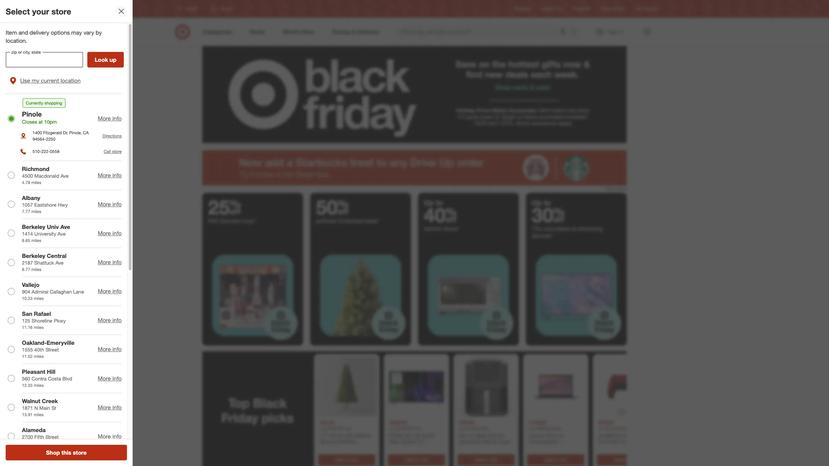Task type: describe. For each thing, give the bounding box(es) containing it.
more for albany
[[98, 201, 111, 208]]

sale for $259.99
[[413, 426, 421, 431]]

to for $149.99
[[554, 458, 558, 463]]

more info link for san rafael
[[98, 317, 122, 324]]

info for oakland-emeryville
[[112, 346, 122, 353]]

university
[[34, 231, 56, 237]]

1057
[[22, 202, 33, 208]]

add to cart button for $49.99
[[597, 455, 654, 466]]

info for berkeley univ ave
[[112, 230, 122, 237]]

look up
[[95, 56, 116, 63]]

miles inside oakland-emeryville 1555 40th street 11.52 miles
[[34, 354, 44, 359]]

walnut creek 1871 n main st 13.91 miles
[[22, 398, 58, 418]]

4k
[[414, 433, 421, 439]]

currently shopping
[[26, 100, 62, 106]]

sale for $149.99
[[552, 426, 561, 431]]

shoreline
[[32, 318, 52, 324]]

& for shop early & save
[[530, 83, 534, 91]]

40
[[424, 203, 457, 227]]

on inside save on the hottest gifts now & find new deals each week.
[[479, 59, 490, 70]]

at inside pinole closes at 10pm
[[38, 119, 43, 125]]

add to cart for $149.99
[[544, 458, 567, 463]]

gifts
[[542, 59, 561, 70]]

sale for $49.99
[[620, 426, 628, 431]]

10pm
[[44, 119, 57, 125]]

$74.99
[[606, 426, 619, 431]]

more info for san rafael
[[98, 317, 122, 324]]

add for $259.99
[[405, 458, 413, 463]]

ave inside berkeley central 2187 shattuck ave 8.77 miles
[[55, 260, 64, 266]]

pinole closes at 10pm
[[22, 110, 57, 125]]

cart for $49.99
[[629, 458, 637, 463]]

hill
[[47, 369, 55, 376]]

artificial
[[316, 218, 336, 225]]

roku
[[389, 439, 401, 445]]

add for $49.99
[[614, 458, 622, 463]]

redcard
[[573, 6, 590, 11]]

the for on
[[492, 59, 506, 70]]

alameda
[[22, 427, 46, 434]]

pinole,
[[69, 130, 82, 136]]

some
[[516, 120, 530, 127]]

weekly ad
[[542, 6, 562, 11]]

main
[[39, 405, 50, 411]]

week.
[[554, 69, 580, 80]]

sur la table kitchen essentials 5qt air fryer image
[[456, 357, 516, 417]]

shop this store
[[46, 450, 87, 457]]

each
[[531, 69, 552, 80]]

add to cart for $49.99
[[614, 458, 637, 463]]

info for walnut creek
[[112, 404, 122, 411]]

devices*
[[532, 232, 553, 240]]

more info for berkeley central
[[98, 259, 122, 266]]

- inside $49.99 reg $74.99 sale dualsense wireless controller for playstation 5 - volcanic red
[[629, 445, 631, 451]]

10/22
[[473, 120, 487, 127]]

ca
[[83, 130, 89, 136]]

purchase
[[407, 451, 428, 457]]

more info link for oakland-emeryville
[[98, 346, 122, 353]]

sur
[[459, 433, 467, 439]]

1414
[[22, 231, 33, 237]]

to for $39.99
[[484, 458, 488, 463]]

miles inside 'pleasant hill 560 contra costa blvd 12.33 miles'
[[34, 383, 44, 389]]

carousel region
[[202, 352, 658, 467]]

sale for $50.00
[[343, 426, 352, 431]]

$49.99
[[598, 420, 613, 426]]

special
[[389, 451, 406, 457]]

soundbars
[[544, 225, 571, 232]]

94564-
[[33, 136, 46, 142]]

streaming
[[577, 225, 603, 232]]

ad
[[557, 6, 562, 11]]

la
[[468, 433, 474, 439]]

target black friday image for tvs, soundbars & streaming devices*
[[526, 245, 627, 346]]

save
[[456, 59, 476, 70]]

st
[[51, 405, 56, 411]]

10.23
[[22, 296, 33, 301]]

options
[[51, 29, 70, 36]]

info for pinole
[[112, 115, 122, 122]]

more info link for pleasant hill
[[98, 375, 122, 382]]

2250
[[46, 136, 55, 142]]

What can we help you find? suggestions appear below search field
[[397, 24, 573, 40]]

more info link for pinole
[[98, 115, 122, 122]]

circle
[[614, 6, 625, 11]]

reg for $259.99
[[389, 426, 396, 431]]

& inside save on the hottest gifts now & find new deals each week.
[[584, 59, 590, 70]]

currently
[[26, 100, 43, 106]]

1 vertical spatial store
[[112, 149, 122, 154]]

add to cart button for $39.99
[[458, 455, 515, 466]]

more for alameda
[[98, 433, 111, 440]]

info for san rafael
[[112, 317, 122, 324]]

rafael
[[34, 311, 51, 318]]

and inside item and delivery options may vary by location.
[[18, 29, 28, 36]]

shop for shop early & save
[[495, 83, 511, 91]]

call store link
[[104, 149, 122, 154]]

early
[[513, 83, 528, 91]]

more info for richmond
[[98, 172, 122, 179]]

$149.99
[[529, 420, 546, 426]]

to for $259.99
[[414, 458, 418, 463]]

510-
[[33, 149, 41, 154]]

item and delivery options may vary by location.
[[6, 29, 102, 44]]

up for 40
[[424, 198, 434, 207]]

search button
[[568, 24, 585, 41]]

target circle link
[[601, 6, 625, 12]]

callaghan
[[50, 289, 72, 295]]

the for match
[[568, 107, 576, 114]]

ave inside richmond 4500 macdonald ave 4.78 miles
[[61, 173, 69, 179]]

target black friday image for artificial christmas trees*
[[310, 245, 411, 346]]

volcanic
[[632, 445, 651, 451]]

cart for $50.00
[[350, 458, 358, 463]]

wireless
[[624, 433, 642, 439]]

new
[[485, 69, 503, 80]]

tvs, soundbars & streaming devices*
[[532, 225, 603, 240]]

more for san rafael
[[98, 317, 111, 324]]

none text field inside select your store dialog
[[6, 52, 83, 67]]

add to cart button for $50.00
[[318, 455, 375, 466]]

essentials
[[459, 439, 482, 445]]

blvd
[[62, 376, 72, 382]]

registry
[[515, 6, 530, 11]]

cart for $149.99
[[559, 458, 567, 463]]

walnut
[[22, 398, 40, 405]]

more info for pinole
[[98, 115, 122, 122]]

ave down univ
[[58, 231, 66, 237]]

match
[[552, 107, 567, 114]]

at inside we'll match the price if it goes lower at target on items purchased between 10/22 and 12/24. some exclusions apply.
[[495, 113, 499, 120]]

red
[[598, 451, 608, 457]]

$100.00
[[327, 426, 342, 431]]

for
[[622, 439, 628, 445]]

miles inside walnut creek 1871 n main st 13.91 miles
[[34, 412, 44, 418]]

up to for 30
[[532, 198, 551, 207]]

0 vertical spatial target
[[601, 6, 613, 11]]

more info for oakland-emeryville
[[98, 346, 122, 353]]

store for shop this store
[[73, 450, 87, 457]]

creek
[[42, 398, 58, 405]]

fao
[[208, 218, 219, 225]]

smart
[[402, 439, 416, 445]]

select your store dialog
[[0, 0, 133, 467]]

admiral
[[32, 289, 48, 295]]

miles inside san rafael 125 shoreline pkwy 11.16 miles
[[34, 325, 44, 330]]

info for pleasant hill
[[112, 375, 122, 382]]

25
[[208, 195, 241, 219]]

$149.99 reg $299.99 sale
[[529, 420, 561, 431]]

use my current location link
[[6, 72, 122, 89]]

miles inside the vallejo 904 admiral callaghan lane 10.23 miles
[[34, 296, 44, 301]]

4500
[[22, 173, 33, 179]]

location
[[61, 77, 81, 84]]

12.33
[[22, 383, 33, 389]]

find
[[466, 69, 482, 80]]

more info for alameda
[[98, 433, 122, 440]]

items*
[[444, 225, 460, 232]]

add to cart button for $259.99
[[388, 455, 445, 466]]

target inside we'll match the price if it goes lower at target on items purchased between 10/22 and 12/24. some exclusions apply.
[[501, 113, 516, 120]]



Task type: locate. For each thing, give the bounding box(es) containing it.
1 vertical spatial berkeley
[[22, 253, 45, 260]]

add for $39.99
[[475, 458, 483, 463]]

4 add from the left
[[544, 458, 553, 463]]

reg for $50.00
[[320, 426, 326, 431]]

4 target black friday image from the left
[[526, 245, 627, 346]]

1 up from the left
[[424, 198, 434, 207]]

find
[[636, 6, 645, 11]]

11 more info from the top
[[98, 433, 122, 440]]

3 more info link from the top
[[98, 201, 122, 208]]

0 horizontal spatial at
[[38, 119, 43, 125]]

11 more info link from the top
[[98, 433, 122, 440]]

2 more info link from the top
[[98, 172, 122, 179]]

miles down 40th
[[34, 354, 44, 359]]

add to cart down the $299.99 at the right bottom of the page
[[544, 458, 567, 463]]

black friday deals image
[[202, 46, 627, 143]]

reg for $149.99
[[529, 426, 535, 431]]

2 add to cart from the left
[[405, 458, 428, 463]]

0 horizontal spatial on
[[479, 59, 490, 70]]

7 more info from the top
[[98, 317, 122, 324]]

0 horizontal spatial &
[[530, 83, 534, 91]]

street down 'emeryville'
[[46, 347, 59, 353]]

5 sale from the left
[[620, 426, 628, 431]]

reg for $49.99
[[598, 426, 605, 431]]

sale inside $49.99 reg $74.99 sale dualsense wireless controller for playstation 5 - volcanic red
[[620, 426, 628, 431]]

to
[[436, 198, 443, 207], [544, 198, 551, 207], [345, 458, 349, 463], [414, 458, 418, 463], [484, 458, 488, 463], [554, 458, 558, 463], [623, 458, 627, 463]]

pleasant
[[22, 369, 45, 376]]

may
[[71, 29, 82, 36]]

more for oakland-emeryville
[[98, 346, 111, 353]]

target black friday image
[[202, 245, 303, 346], [310, 245, 411, 346], [418, 245, 519, 346], [526, 245, 627, 346]]

10 more info link from the top
[[98, 404, 122, 411]]

sale
[[343, 426, 352, 431], [413, 426, 421, 431], [480, 426, 489, 431], [552, 426, 561, 431], [620, 426, 628, 431]]

fifth
[[34, 434, 44, 440]]

1 add to cart from the left
[[335, 458, 358, 463]]

9 more info from the top
[[98, 375, 122, 382]]

miles right 8.77
[[31, 267, 41, 272]]

up to up kitchen
[[424, 198, 443, 207]]

qled
[[422, 433, 435, 439]]

sale inside $259.99 reg $279.99 sale philips 50" 4k qled roku smart tv - 50pul7973/f7 - special purchase
[[413, 426, 421, 431]]

on inside we'll match the price if it goes lower at target on items purchased between 10/22 and 12/24. some exclusions apply.
[[517, 113, 523, 120]]

1 horizontal spatial up to
[[532, 198, 551, 207]]

to for $49.99
[[623, 458, 627, 463]]

it
[[463, 113, 465, 120]]

2 vertical spatial store
[[73, 450, 87, 457]]

add to cart down "5qt" in the bottom right of the page
[[475, 458, 498, 463]]

2 add to cart button from the left
[[388, 455, 445, 466]]

kitchen
[[488, 433, 505, 439]]

more info link for berkeley central
[[98, 259, 122, 266]]

philips
[[389, 433, 404, 439]]

up to up tvs,
[[532, 198, 551, 207]]

controller
[[598, 439, 620, 445]]

more info link for berkeley univ ave
[[98, 230, 122, 237]]

the inside we'll match the price if it goes lower at target on items purchased between 10/22 and 12/24. some exclusions apply.
[[568, 107, 576, 114]]

miles inside richmond 4500 macdonald ave 4.78 miles
[[31, 180, 41, 185]]

8 info from the top
[[112, 346, 122, 353]]

5 add to cart from the left
[[614, 458, 637, 463]]

street inside oakland-emeryville 1555 40th street 11.52 miles
[[46, 347, 59, 353]]

vary
[[84, 29, 94, 36]]

$50.00
[[320, 420, 335, 426]]

1 reg from the left
[[320, 426, 326, 431]]

1 up to from the left
[[424, 198, 443, 207]]

7 info from the top
[[112, 317, 122, 324]]

1 info from the top
[[112, 115, 122, 122]]

info for albany
[[112, 201, 122, 208]]

8 more info link from the top
[[98, 346, 122, 353]]

on right save
[[479, 59, 490, 70]]

store right "your"
[[51, 6, 71, 16]]

1 horizontal spatial the
[[568, 107, 576, 114]]

1 horizontal spatial pinole
[[221, 6, 232, 11]]

store for select your store
[[51, 6, 71, 16]]

at left 10pm
[[38, 119, 43, 125]]

reg for $39.99
[[459, 426, 465, 431]]

more for vallejo
[[98, 288, 111, 295]]

picks
[[262, 411, 294, 426]]

1 berkeley from the top
[[22, 223, 45, 231]]

more info link for alameda
[[98, 433, 122, 440]]

1 vertical spatial and
[[489, 120, 498, 127]]

pinole inside 'pinole' dropdown button
[[221, 6, 232, 11]]

richmond
[[22, 165, 49, 172]]

add to cart button down the $299.99 at the right bottom of the page
[[527, 455, 584, 466]]

street
[[46, 347, 59, 353], [45, 434, 59, 440]]

& for tvs, soundbars & streaming devices*
[[572, 225, 576, 232]]

to for $50.00
[[345, 458, 349, 463]]

2 horizontal spatial store
[[112, 149, 122, 154]]

add to cart for $259.99
[[405, 458, 428, 463]]

0 horizontal spatial store
[[51, 6, 71, 16]]

4 add to cart from the left
[[544, 458, 567, 463]]

add to cart button down 50pul7973/f7
[[388, 455, 445, 466]]

berkeley inside berkeley univ ave 1414 university ave 8.65 miles
[[22, 223, 45, 231]]

0558
[[50, 149, 59, 154]]

miles inside albany 1057 eastshore hwy 7.77 miles
[[31, 209, 41, 214]]

shop down the new
[[495, 83, 511, 91]]

info for vallejo
[[112, 288, 122, 295]]

sale right the $299.99 at the right bottom of the page
[[552, 426, 561, 431]]

miles down contra
[[34, 383, 44, 389]]

4.78
[[22, 180, 30, 185]]

0 horizontal spatial up to
[[424, 198, 443, 207]]

up
[[424, 198, 434, 207], [532, 198, 542, 207]]

5 reg from the left
[[598, 426, 605, 431]]

7.5' pre-lit led alberta spruce artificial christmas tree warm white lights - wondershop™ image
[[317, 357, 377, 417]]

cart
[[350, 458, 358, 463], [420, 458, 428, 463], [489, 458, 498, 463], [559, 458, 567, 463], [629, 458, 637, 463]]

3 info from the top
[[112, 201, 122, 208]]

reg down $259.99
[[389, 426, 396, 431]]

store right call
[[112, 149, 122, 154]]

street right fifth
[[45, 434, 59, 440]]

cart for $259.99
[[420, 458, 428, 463]]

reg inside $50.00 reg $100.00 sale
[[320, 426, 326, 431]]

2 berkeley from the top
[[22, 253, 45, 260]]

registry link
[[515, 6, 530, 12]]

510-222-0558
[[33, 149, 59, 154]]

miles right the 7.77
[[31, 209, 41, 214]]

- right 5 at the right bottom
[[629, 445, 631, 451]]

2 target black friday image from the left
[[310, 245, 411, 346]]

reg inside $49.99 reg $74.99 sale dualsense wireless controller for playstation 5 - volcanic red
[[598, 426, 605, 431]]

pinole for pinole closes at 10pm
[[22, 110, 42, 118]]

target black friday image for fao schwarz toys*
[[202, 245, 303, 346]]

None radio
[[8, 115, 15, 122], [8, 201, 15, 208], [8, 230, 15, 237], [8, 288, 15, 295], [8, 317, 15, 324], [8, 404, 15, 411], [8, 433, 15, 440], [8, 115, 15, 122], [8, 201, 15, 208], [8, 230, 15, 237], [8, 288, 15, 295], [8, 317, 15, 324], [8, 404, 15, 411], [8, 433, 15, 440]]

10 info from the top
[[112, 404, 122, 411]]

4 info from the top
[[112, 230, 122, 237]]

ave down central
[[55, 260, 64, 266]]

1400
[[33, 130, 42, 136]]

0 horizontal spatial the
[[492, 59, 506, 70]]

add down the $299.99 at the right bottom of the page
[[544, 458, 553, 463]]

save on the hottest gifts now & find new deals each week.
[[456, 59, 590, 80]]

& inside tvs, soundbars & streaming devices*
[[572, 225, 576, 232]]

& left save
[[530, 83, 534, 91]]

delivery
[[30, 29, 49, 36]]

reg inside $259.99 reg $279.99 sale philips 50" 4k qled roku smart tv - 50pul7973/f7 - special purchase
[[389, 426, 396, 431]]

lenovo slim 14" chromebook - mediatek processor - 4gb ram - 64gb flash storage - blue (82xj002dus) image
[[526, 357, 586, 417]]

11 info from the top
[[112, 433, 122, 440]]

2 more from the top
[[98, 172, 111, 179]]

select
[[6, 6, 30, 16]]

3 add from the left
[[475, 458, 483, 463]]

add down $100.00
[[335, 458, 343, 463]]

1 horizontal spatial at
[[495, 113, 499, 120]]

3 more info from the top
[[98, 201, 122, 208]]

7 more info link from the top
[[98, 317, 122, 324]]

4 more from the top
[[98, 230, 111, 237]]

sale inside $39.99 reg $79.99 sale sur la table kitchen essentials 5qt air fryer
[[480, 426, 489, 431]]

1 horizontal spatial and
[[489, 120, 498, 127]]

2 horizontal spatial &
[[584, 59, 590, 70]]

6 more from the top
[[98, 288, 111, 295]]

ave right macdonald
[[61, 173, 69, 179]]

goes
[[467, 113, 479, 120]]

1 sale from the left
[[343, 426, 352, 431]]

6 more info from the top
[[98, 288, 122, 295]]

add down purchase
[[405, 458, 413, 463]]

fryer
[[499, 439, 510, 445]]

reg down "$49.99"
[[598, 426, 605, 431]]

up for 30
[[532, 198, 542, 207]]

berkeley up "2187"
[[22, 253, 45, 260]]

1 more info from the top
[[98, 115, 122, 122]]

reg inside $39.99 reg $79.99 sale sur la table kitchen essentials 5qt air fryer
[[459, 426, 465, 431]]

berkeley for berkeley central
[[22, 253, 45, 260]]

3 cart from the left
[[489, 458, 498, 463]]

berkeley for berkeley univ ave
[[22, 223, 45, 231]]

0 vertical spatial and
[[18, 29, 28, 36]]

2187
[[22, 260, 33, 266]]

add for $149.99
[[544, 458, 553, 463]]

1 horizontal spatial store
[[73, 450, 87, 457]]

info for berkeley central
[[112, 259, 122, 266]]

2 reg from the left
[[389, 426, 396, 431]]

fitzgerald
[[43, 130, 62, 136]]

sale inside $149.99 reg $299.99 sale
[[552, 426, 561, 431]]

macdonald
[[34, 173, 59, 179]]

more info link for vallejo
[[98, 288, 122, 295]]

11 more from the top
[[98, 433, 111, 440]]

miles down shoreline
[[34, 325, 44, 330]]

0 horizontal spatial shop
[[46, 450, 60, 457]]

tv
[[417, 439, 423, 445]]

between
[[566, 113, 587, 120]]

hottest
[[508, 59, 539, 70]]

& left streaming at top
[[572, 225, 576, 232]]

2 vertical spatial &
[[572, 225, 576, 232]]

10 more info from the top
[[98, 404, 122, 411]]

stores
[[646, 6, 658, 11]]

items
[[525, 113, 538, 120]]

more info for vallejo
[[98, 288, 122, 295]]

item
[[6, 29, 17, 36]]

target black friday image for kitchen items*
[[418, 245, 519, 346]]

add to cart down 5 at the right bottom
[[614, 458, 637, 463]]

if
[[458, 113, 461, 120]]

add for $50.00
[[335, 458, 343, 463]]

the inside save on the hottest gifts now & find new deals each week.
[[492, 59, 506, 70]]

playstation
[[598, 445, 623, 451]]

purchased
[[539, 113, 565, 120]]

shattuck
[[34, 260, 54, 266]]

street inside alameda 2700 fifth street
[[45, 434, 59, 440]]

1 vertical spatial target
[[501, 113, 516, 120]]

add to cart button down 5 at the right bottom
[[597, 455, 654, 466]]

we'll match the price if it goes lower at target on items purchased between 10/22 and 12/24. some exclusions apply.
[[458, 107, 589, 127]]

more info for walnut creek
[[98, 404, 122, 411]]

4 sale from the left
[[552, 426, 561, 431]]

1 vertical spatial on
[[517, 113, 523, 120]]

3 reg from the left
[[459, 426, 465, 431]]

add to cart down purchase
[[405, 458, 428, 463]]

info for alameda
[[112, 433, 122, 440]]

more info for albany
[[98, 201, 122, 208]]

4 more info link from the top
[[98, 230, 122, 237]]

2 street from the top
[[45, 434, 59, 440]]

sale up 4k
[[413, 426, 421, 431]]

1 horizontal spatial target
[[601, 6, 613, 11]]

we'll
[[539, 107, 550, 114]]

top black friday picks
[[221, 396, 294, 426]]

2 info from the top
[[112, 172, 122, 179]]

- right tv
[[424, 439, 426, 445]]

reg down $50.00
[[320, 426, 326, 431]]

reg inside $149.99 reg $299.99 sale
[[529, 426, 535, 431]]

1 add to cart button from the left
[[318, 455, 375, 466]]

sale right $100.00
[[343, 426, 352, 431]]

hwy
[[58, 202, 68, 208]]

add to cart
[[335, 458, 358, 463], [405, 458, 428, 463], [475, 458, 498, 463], [544, 458, 567, 463], [614, 458, 637, 463]]

more for richmond
[[98, 172, 111, 179]]

store right this
[[73, 450, 87, 457]]

pinole inside pinole closes at 10pm
[[22, 110, 42, 118]]

more for pleasant hill
[[98, 375, 111, 382]]

add to cart down $100.00
[[335, 458, 358, 463]]

cart for $39.99
[[489, 458, 498, 463]]

lower
[[480, 113, 493, 120]]

0 horizontal spatial target
[[501, 113, 516, 120]]

6 info from the top
[[112, 288, 122, 295]]

0 vertical spatial street
[[46, 347, 59, 353]]

3 more from the top
[[98, 201, 111, 208]]

albany
[[22, 194, 40, 202]]

5 more info from the top
[[98, 259, 122, 266]]

miles right 4.78
[[31, 180, 41, 185]]

add down playstation
[[614, 458, 622, 463]]

more info link for richmond
[[98, 172, 122, 179]]

the left hottest
[[492, 59, 506, 70]]

add to cart for $39.99
[[475, 458, 498, 463]]

& right the now
[[584, 59, 590, 70]]

by
[[96, 29, 102, 36]]

0 vertical spatial pinole
[[221, 6, 232, 11]]

shop
[[495, 83, 511, 91], [46, 450, 60, 457]]

shop for shop this store
[[46, 450, 60, 457]]

reg down $149.99
[[529, 426, 535, 431]]

miles down admiral
[[34, 296, 44, 301]]

redcard link
[[573, 6, 590, 12]]

1 add from the left
[[335, 458, 343, 463]]

target left circle
[[601, 6, 613, 11]]

2 add from the left
[[405, 458, 413, 463]]

$79.99
[[467, 426, 479, 431]]

3 add to cart from the left
[[475, 458, 498, 463]]

8 more info from the top
[[98, 346, 122, 353]]

1 target black friday image from the left
[[202, 245, 303, 346]]

8.77
[[22, 267, 30, 272]]

more for berkeley univ ave
[[98, 230, 111, 237]]

shop left this
[[46, 450, 60, 457]]

and inside we'll match the price if it goes lower at target on items purchased between 10/22 and 12/24. some exclusions apply.
[[489, 120, 498, 127]]

None text field
[[6, 52, 83, 67]]

at right lower
[[495, 113, 499, 120]]

5 more from the top
[[98, 259, 111, 266]]

more for pinole
[[98, 115, 111, 122]]

more info link for albany
[[98, 201, 122, 208]]

50"
[[405, 433, 413, 439]]

1 vertical spatial the
[[568, 107, 576, 114]]

use my current location
[[20, 77, 81, 84]]

4 cart from the left
[[559, 458, 567, 463]]

berkeley univ ave 1414 university ave 8.65 miles
[[22, 223, 70, 243]]

0 vertical spatial store
[[51, 6, 71, 16]]

50pul7973/f7
[[389, 445, 423, 451]]

target left some
[[501, 113, 516, 120]]

up up kitchen
[[424, 198, 434, 207]]

on left items
[[517, 113, 523, 120]]

table
[[475, 433, 486, 439]]

sale up wireless
[[620, 426, 628, 431]]

1 horizontal spatial shop
[[495, 83, 511, 91]]

1 horizontal spatial on
[[517, 113, 523, 120]]

up up tvs,
[[532, 198, 542, 207]]

closes
[[22, 119, 37, 125]]

vallejo
[[22, 282, 39, 289]]

alameda 2700 fifth street
[[22, 427, 59, 440]]

eastshore
[[34, 202, 56, 208]]

3 add to cart button from the left
[[458, 455, 515, 466]]

emeryville
[[47, 340, 75, 347]]

11.52
[[22, 354, 33, 359]]

6 more info link from the top
[[98, 288, 122, 295]]

4 more info from the top
[[98, 230, 122, 237]]

berkeley inside berkeley central 2187 shattuck ave 8.77 miles
[[22, 253, 45, 260]]

miles inside berkeley univ ave 1414 university ave 8.65 miles
[[31, 238, 41, 243]]

add down essentials
[[475, 458, 483, 463]]

13.91
[[22, 412, 33, 418]]

904
[[22, 289, 30, 295]]

1 vertical spatial pinole
[[22, 110, 42, 118]]

12/24.
[[499, 120, 514, 127]]

8 more from the top
[[98, 346, 111, 353]]

1 street from the top
[[46, 347, 59, 353]]

0 vertical spatial the
[[492, 59, 506, 70]]

1 more info link from the top
[[98, 115, 122, 122]]

1 vertical spatial &
[[530, 83, 534, 91]]

2 cart from the left
[[420, 458, 428, 463]]

5 add to cart button from the left
[[597, 455, 654, 466]]

2 more info from the top
[[98, 172, 122, 179]]

5 cart from the left
[[629, 458, 637, 463]]

5 more info link from the top
[[98, 259, 122, 266]]

1 vertical spatial street
[[45, 434, 59, 440]]

reg up sur at the bottom of the page
[[459, 426, 465, 431]]

miles right the 8.65
[[31, 238, 41, 243]]

berkeley up 1414
[[22, 223, 45, 231]]

select your store
[[6, 6, 71, 16]]

top
[[228, 396, 250, 411]]

7 more from the top
[[98, 317, 111, 324]]

shop inside button
[[46, 450, 60, 457]]

find stores
[[636, 6, 658, 11]]

1 cart from the left
[[350, 458, 358, 463]]

3 sale from the left
[[480, 426, 489, 431]]

1555
[[22, 347, 33, 353]]

1 more from the top
[[98, 115, 111, 122]]

more for walnut creek
[[98, 404, 111, 411]]

info for richmond
[[112, 172, 122, 179]]

0 vertical spatial shop
[[495, 83, 511, 91]]

5
[[625, 445, 628, 451]]

4 add to cart button from the left
[[527, 455, 584, 466]]

pinole for pinole
[[221, 6, 232, 11]]

add to cart button down "5qt" in the bottom right of the page
[[458, 455, 515, 466]]

9 info from the top
[[112, 375, 122, 382]]

0 horizontal spatial up
[[424, 198, 434, 207]]

5 add from the left
[[614, 458, 622, 463]]

and up location.
[[18, 29, 28, 36]]

more info for pleasant hill
[[98, 375, 122, 382]]

more for berkeley central
[[98, 259, 111, 266]]

directions
[[103, 133, 122, 139]]

add to cart button for $149.99
[[527, 455, 584, 466]]

0 horizontal spatial pinole
[[22, 110, 42, 118]]

sale inside $50.00 reg $100.00 sale
[[343, 426, 352, 431]]

None radio
[[8, 172, 15, 179], [8, 259, 15, 266], [8, 346, 15, 353], [8, 375, 15, 382], [8, 172, 15, 179], [8, 259, 15, 266], [8, 346, 15, 353], [8, 375, 15, 382]]

1 horizontal spatial up
[[532, 198, 542, 207]]

store inside button
[[73, 450, 87, 457]]

3 target black friday image from the left
[[418, 245, 519, 346]]

2 up from the left
[[532, 198, 542, 207]]

advertisement region
[[202, 150, 627, 186]]

more info for berkeley univ ave
[[98, 230, 122, 237]]

0 vertical spatial on
[[479, 59, 490, 70]]

use
[[20, 77, 30, 84]]

philips 50" 4k qled roku smart tv - 50pul7973/f7 - special purchase image
[[387, 357, 446, 417]]

sale for $39.99
[[480, 426, 489, 431]]

2 up to from the left
[[532, 198, 551, 207]]

miles inside berkeley central 2187 shattuck ave 8.77 miles
[[31, 267, 41, 272]]

central
[[47, 253, 67, 260]]

$299.99
[[536, 426, 551, 431]]

ave
[[61, 173, 69, 179], [60, 223, 70, 231], [58, 231, 66, 237], [55, 260, 64, 266]]

sale up table
[[480, 426, 489, 431]]

exclusions
[[532, 120, 557, 127]]

and
[[18, 29, 28, 36], [489, 120, 498, 127]]

1 horizontal spatial &
[[572, 225, 576, 232]]

ave right univ
[[60, 223, 70, 231]]

and right the 10/22
[[489, 120, 498, 127]]

0 vertical spatial &
[[584, 59, 590, 70]]

9 more info link from the top
[[98, 375, 122, 382]]

5 info from the top
[[112, 259, 122, 266]]

0 vertical spatial berkeley
[[22, 223, 45, 231]]

up to for 40
[[424, 198, 443, 207]]

add to cart button down $100.00
[[318, 455, 375, 466]]

0 horizontal spatial and
[[18, 29, 28, 36]]

miles down n
[[34, 412, 44, 418]]

christmas
[[337, 218, 363, 225]]

dualsense wireless controller for playstation 5 - volcanic red image
[[596, 357, 655, 417]]

1 vertical spatial shop
[[46, 450, 60, 457]]

the left the price
[[568, 107, 576, 114]]

add to cart for $50.00
[[335, 458, 358, 463]]

- up purchase
[[424, 445, 426, 451]]

10 more from the top
[[98, 404, 111, 411]]

now
[[563, 59, 581, 70]]

9 more from the top
[[98, 375, 111, 382]]

2 sale from the left
[[413, 426, 421, 431]]

more info link for walnut creek
[[98, 404, 122, 411]]

4 reg from the left
[[529, 426, 535, 431]]



Task type: vqa. For each thing, say whether or not it's contained in the screenshot.


